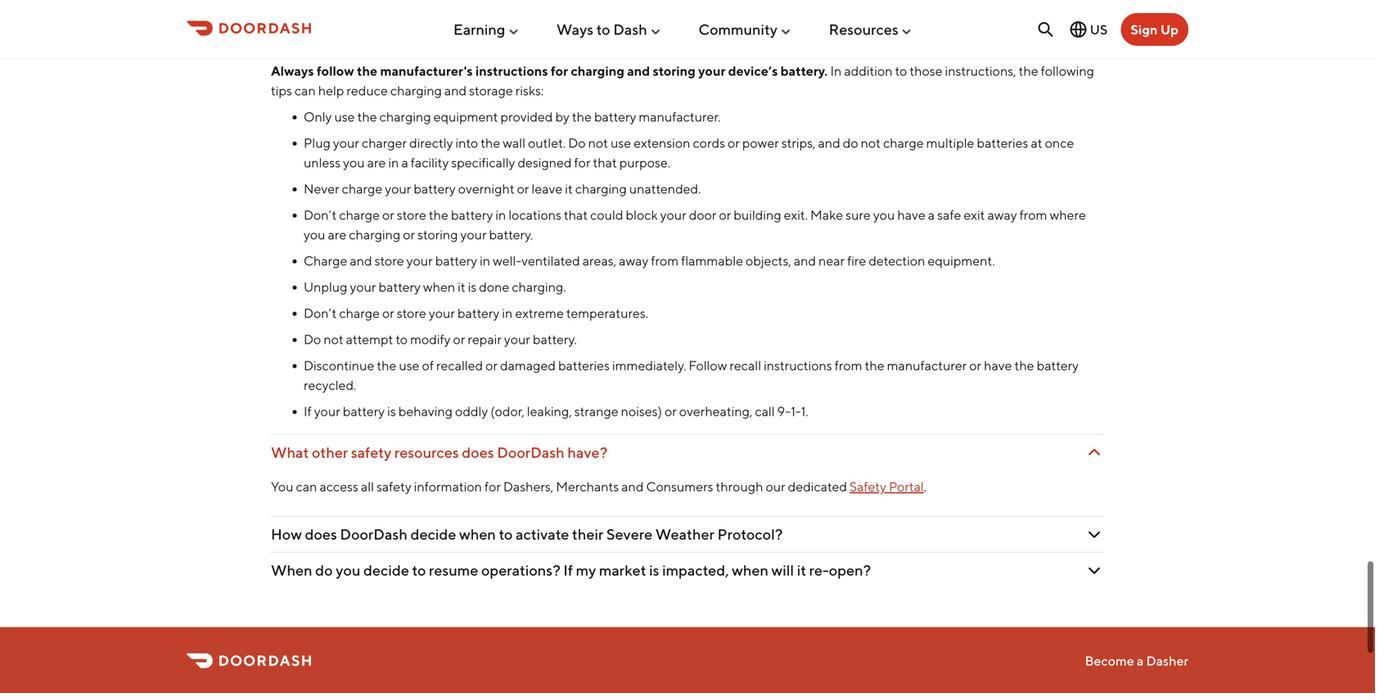 Task type: describe. For each thing, give the bounding box(es) containing it.
your up "damaged" on the bottom
[[504, 332, 530, 347]]

manufacturer's
[[380, 63, 473, 79]]

0 vertical spatial storing
[[653, 63, 696, 79]]

through
[[716, 479, 764, 495]]

2 vertical spatial safety
[[377, 479, 412, 495]]

instructions,
[[945, 63, 1017, 79]]

repair
[[468, 332, 502, 347]]

you up charge
[[304, 227, 325, 242]]

information
[[414, 479, 482, 495]]

have inside don't charge or store the battery in locations that could block your door or building exit. make sure you have a safe exit away from where you are charging or storing your battery.
[[898, 207, 926, 223]]

tips
[[271, 83, 292, 98]]

.
[[924, 479, 927, 495]]

equipment
[[434, 109, 498, 124]]

1 vertical spatial from
[[651, 253, 679, 269]]

your down recycled.
[[314, 404, 340, 419]]

instructions inside the discontinue the use of recalled or damaged batteries immediately. follow recall instructions from the manufacturer or have the battery recycled.
[[764, 358, 832, 373]]

9-
[[778, 404, 791, 419]]

don't for don't charge or store your battery in extreme temperatures.
[[304, 305, 337, 321]]

provided inside the safe charging and storage practices can improve battery safety. we strongly encourage dashers to review the e-bike and mobility device safety advice provided by the
[[312, 30, 364, 46]]

your up unplug your battery when it is done charging.
[[407, 253, 433, 269]]

only use the charging equipment provided by the battery manufacturer.
[[304, 109, 721, 124]]

following
[[1041, 63, 1095, 79]]

multiple
[[927, 135, 975, 151]]

become a dasher
[[1085, 653, 1189, 669]]

charging down ways to dash
[[571, 63, 625, 79]]

objects,
[[746, 253, 792, 269]]

and up the follow
[[353, 11, 376, 26]]

and down call2recycle link
[[627, 63, 650, 79]]

detection
[[869, 253, 926, 269]]

access
[[320, 479, 359, 495]]

earning
[[454, 21, 505, 38]]

store for your
[[397, 305, 426, 321]]

the inside don't charge or store the battery in locations that could block your door or building exit. make sure you have a safe exit away from where you are charging or storing your battery.
[[429, 207, 449, 223]]

1 horizontal spatial by
[[556, 109, 570, 124]]

1 vertical spatial safety
[[351, 444, 392, 461]]

of
[[422, 358, 434, 373]]

charging.
[[512, 279, 566, 295]]

only
[[304, 109, 332, 124]]

in
[[831, 63, 842, 79]]

in addition to those instructions, the following tips can help reduce charging and storage risks:
[[271, 63, 1095, 98]]

ways to dash
[[557, 21, 648, 38]]

can inside the safe charging and storage practices can improve battery safety. we strongly encourage dashers to review the e-bike and mobility device safety advice provided by the
[[480, 11, 501, 26]]

how does doordash decide when to activate their severe weather protocol?
[[271, 526, 783, 543]]

batteries inside 'plug your charger directly into the wall outlet. do not use extension cords or power strips, and do not charge multiple batteries at once unless you are in a facility specifically designed for that purpose.'
[[977, 135, 1029, 151]]

the inside in addition to those instructions, the following tips can help reduce charging and storage risks:
[[1019, 63, 1039, 79]]

noises)
[[621, 404, 662, 419]]

operations?
[[481, 562, 561, 579]]

will
[[772, 562, 794, 579]]

or inside 'plug your charger directly into the wall outlet. do not use extension cords or power strips, and do not charge multiple batteries at once unless you are in a facility specifically designed for that purpose.'
[[728, 135, 740, 151]]

portal
[[889, 479, 924, 495]]

device's
[[728, 63, 778, 79]]

when do you decide to resume operations? if my market is impacted, when will it re-open?
[[271, 562, 871, 579]]

charge and store your battery in well-ventilated areas, away from flammable objects, and near fire detection equipment.
[[304, 253, 995, 269]]

0 horizontal spatial does
[[305, 526, 337, 543]]

block
[[626, 207, 658, 223]]

your up do not attempt to modify or repair your battery.
[[429, 305, 455, 321]]

2 vertical spatial is
[[649, 562, 660, 579]]

what other safety resources does doordash have?
[[271, 444, 608, 461]]

never charge your battery overnight or leave it charging unattended.
[[304, 181, 701, 197]]

e-
[[904, 11, 916, 26]]

your left device's
[[699, 63, 726, 79]]

sure
[[846, 207, 871, 223]]

2 vertical spatial battery.
[[533, 332, 577, 347]]

1 horizontal spatial when
[[459, 526, 496, 543]]

your down unattended.
[[661, 207, 687, 223]]

fire
[[463, 30, 486, 46]]

1 horizontal spatial it
[[565, 181, 573, 197]]

charging up "charger"
[[380, 109, 431, 124]]

discontinue the use of recalled or damaged batteries immediately. follow recall instructions from the manufacturer or have the battery recycled.
[[304, 358, 1079, 393]]

1 horizontal spatial provided
[[501, 109, 553, 124]]

temperatures.
[[567, 305, 649, 321]]

safe
[[271, 11, 297, 26]]

strips,
[[782, 135, 816, 151]]

or left leave
[[517, 181, 529, 197]]

purpose.
[[620, 155, 671, 170]]

storage inside the safe charging and storage practices can improve battery safety. we strongly encourage dashers to review the e-bike and mobility device safety advice provided by the
[[378, 11, 422, 26]]

well-
[[493, 253, 522, 269]]

and left "near"
[[794, 253, 816, 269]]

1 vertical spatial do
[[304, 332, 321, 347]]

dash
[[613, 21, 648, 38]]

a inside 'plug your charger directly into the wall outlet. do not use extension cords or power strips, and do not charge multiple batteries at once unless you are in a facility specifically designed for that purpose.'
[[402, 155, 408, 170]]

modify
[[410, 332, 451, 347]]

call2recycle
[[588, 30, 665, 46]]

for inside 'plug your charger directly into the wall outlet. do not use extension cords or power strips, and do not charge multiple batteries at once unless you are in a facility specifically designed for that purpose.'
[[574, 155, 591, 170]]

always
[[271, 63, 314, 79]]

extreme
[[515, 305, 564, 321]]

0 vertical spatial for
[[551, 63, 568, 79]]

or right noises)
[[665, 404, 677, 419]]

resources link
[[829, 14, 914, 45]]

safety.
[[599, 11, 636, 26]]

market
[[599, 562, 647, 579]]

battery inside the safe charging and storage practices can improve battery safety. we strongly encourage dashers to review the e-bike and mobility device safety advice provided by the
[[554, 11, 596, 26]]

how
[[271, 526, 302, 543]]

ways to dash link
[[557, 14, 662, 45]]

manufacturer
[[887, 358, 967, 373]]

or left the repair
[[453, 332, 465, 347]]

2 horizontal spatial not
[[861, 135, 881, 151]]

improve
[[504, 11, 552, 26]]

0 horizontal spatial not
[[324, 332, 344, 347]]

0 horizontal spatial do
[[315, 562, 333, 579]]

new
[[405, 30, 432, 46]]

are inside don't charge or store the battery in locations that could block your door or building exit. make sure you have a safe exit away from where you are charging or storing your battery.
[[328, 227, 347, 242]]

what
[[271, 444, 309, 461]]

a inside don't charge or store the battery in locations that could block your door or building exit. make sure you have a safe exit away from where you are charging or storing your battery.
[[928, 207, 935, 223]]

encourage
[[711, 11, 774, 26]]

from inside the discontinue the use of recalled or damaged batteries immediately. follow recall instructions from the manufacturer or have the battery recycled.
[[835, 358, 863, 373]]

in inside 'plug your charger directly into the wall outlet. do not use extension cords or power strips, and do not charge multiple batteries at once unless you are in a facility specifically designed for that purpose.'
[[388, 155, 399, 170]]

charging up could
[[575, 181, 627, 197]]

where
[[1050, 207, 1086, 223]]

0 horizontal spatial instructions
[[476, 63, 548, 79]]

charger
[[362, 135, 407, 151]]

york
[[435, 30, 461, 46]]

the inside 'plug your charger directly into the wall outlet. do not use extension cords or power strips, and do not charge multiple batteries at once unless you are in a facility specifically designed for that purpose.'
[[481, 135, 500, 151]]

from inside don't charge or store the battery in locations that could block your door or building exit. make sure you have a safe exit away from where you are charging or storing your battery.
[[1020, 207, 1048, 223]]

2 vertical spatial can
[[296, 479, 317, 495]]

help
[[318, 83, 344, 98]]

dasher
[[1147, 653, 1189, 669]]

ventilated
[[522, 253, 580, 269]]

oddly
[[455, 404, 488, 419]]

you inside 'plug your charger directly into the wall outlet. do not use extension cords or power strips, and do not charge multiple batteries at once unless you are in a facility specifically designed for that purpose.'
[[343, 155, 365, 170]]

fire
[[848, 253, 867, 269]]

safe charging and storage practices can improve battery safety. we strongly encourage dashers to review the e-bike and mobility device safety advice provided by the
[[271, 11, 1094, 46]]

use inside the discontinue the use of recalled or damaged batteries immediately. follow recall instructions from the manufacturer or have the battery recycled.
[[399, 358, 420, 373]]

and inside 'plug your charger directly into the wall outlet. do not use extension cords or power strips, and do not charge multiple batteries at once unless you are in a facility specifically designed for that purpose.'
[[818, 135, 841, 151]]

facility
[[411, 155, 449, 170]]

designed
[[518, 155, 572, 170]]

do inside 'plug your charger directly into the wall outlet. do not use extension cords or power strips, and do not charge multiple batteries at once unless you are in a facility specifically designed for that purpose.'
[[843, 135, 859, 151]]

or right 'door'
[[719, 207, 731, 223]]

unplug
[[304, 279, 348, 295]]

into
[[456, 135, 478, 151]]

your right unplug
[[350, 279, 376, 295]]

safety
[[850, 479, 887, 495]]

sign up
[[1131, 22, 1179, 37]]

follow
[[689, 358, 727, 373]]

0 horizontal spatial if
[[304, 404, 312, 419]]



Task type: vqa. For each thing, say whether or not it's contained in the screenshot.
Work to the bottom
no



Task type: locate. For each thing, give the bounding box(es) containing it.
your down overnight
[[461, 227, 487, 242]]

0 horizontal spatial by
[[366, 30, 381, 46]]

0 horizontal spatial a
[[402, 155, 408, 170]]

up
[[1161, 22, 1179, 37]]

2 horizontal spatial from
[[1020, 207, 1048, 223]]

and right charge
[[350, 253, 372, 269]]

away right exit
[[988, 207, 1017, 223]]

charge for don't charge or store your battery in extreme temperatures.
[[339, 305, 380, 321]]

in down done
[[502, 305, 513, 321]]

1 horizontal spatial are
[[367, 155, 386, 170]]

are down "charger"
[[367, 155, 386, 170]]

2 vertical spatial use
[[399, 358, 420, 373]]

1 horizontal spatial instructions
[[764, 358, 832, 373]]

do right the outlet.
[[568, 135, 586, 151]]

do
[[568, 135, 586, 151], [304, 332, 321, 347]]

your right plug on the top left of the page
[[333, 135, 359, 151]]

from left manufacturer
[[835, 358, 863, 373]]

0 horizontal spatial it
[[458, 279, 466, 295]]

behaving
[[399, 404, 453, 419]]

2 vertical spatial a
[[1137, 653, 1144, 669]]

not down "addition"
[[861, 135, 881, 151]]

you right unless
[[343, 155, 365, 170]]

when left the will
[[732, 562, 769, 579]]

don't charge or store the battery in locations that could block your door or building exit. make sure you have a safe exit away from where you are charging or storing your battery.
[[304, 207, 1086, 242]]

not up discontinue
[[324, 332, 344, 347]]

that inside 'plug your charger directly into the wall outlet. do not use extension cords or power strips, and do not charge multiple batteries at once unless you are in a facility specifically designed for that purpose.'
[[593, 155, 617, 170]]

don't down never
[[304, 207, 337, 223]]

0 vertical spatial instructions
[[476, 63, 548, 79]]

is right market
[[649, 562, 660, 579]]

are up charge
[[328, 227, 347, 242]]

(odor,
[[491, 404, 525, 419]]

our
[[766, 479, 786, 495]]

you
[[343, 155, 365, 170], [874, 207, 895, 223], [304, 227, 325, 242], [336, 562, 361, 579]]

if left my
[[564, 562, 573, 579]]

2 vertical spatial for
[[485, 479, 501, 495]]

resume
[[429, 562, 478, 579]]

2 horizontal spatial use
[[611, 135, 631, 151]]

0 horizontal spatial that
[[564, 207, 588, 223]]

2 vertical spatial when
[[732, 562, 769, 579]]

0 horizontal spatial storage
[[378, 11, 422, 26]]

dedicated
[[788, 479, 847, 495]]

and
[[353, 11, 376, 26], [944, 11, 966, 26], [563, 30, 586, 46], [627, 63, 650, 79], [445, 83, 467, 98], [818, 135, 841, 151], [350, 253, 372, 269], [794, 253, 816, 269], [622, 479, 644, 495]]

from down don't charge or store the battery in locations that could block your door or building exit. make sure you have a safe exit away from where you are charging or storing your battery.
[[651, 253, 679, 269]]

in down the never charge your battery overnight or leave it charging unattended.
[[496, 207, 506, 223]]

1 vertical spatial doordash
[[340, 526, 408, 543]]

0 horizontal spatial have
[[898, 207, 926, 223]]

is left the behaving
[[387, 404, 396, 419]]

have inside the discontinue the use of recalled or damaged batteries immediately. follow recall instructions from the manufacturer or have the battery recycled.
[[984, 358, 1012, 373]]

it up don't charge or store your battery in extreme temperatures.
[[458, 279, 466, 295]]

can down the always
[[295, 83, 316, 98]]

1 vertical spatial when
[[459, 526, 496, 543]]

0 horizontal spatial batteries
[[558, 358, 610, 373]]

0 vertical spatial use
[[334, 109, 355, 124]]

1 horizontal spatial storage
[[469, 83, 513, 98]]

chevron down image
[[1085, 443, 1105, 463]]

battery inside the discontinue the use of recalled or damaged batteries immediately. follow recall instructions from the manufacturer or have the battery recycled.
[[1037, 358, 1079, 373]]

1 vertical spatial if
[[564, 562, 573, 579]]

does
[[462, 444, 494, 461], [305, 526, 337, 543]]

flammable
[[681, 253, 743, 269]]

sign up button
[[1121, 13, 1189, 46]]

chevron down image
[[1085, 525, 1105, 545], [1085, 561, 1105, 581]]

1 horizontal spatial a
[[928, 207, 935, 223]]

new york fire department link
[[405, 30, 561, 46]]

2 horizontal spatial it
[[797, 562, 807, 579]]

0 horizontal spatial doordash
[[340, 526, 408, 543]]

battery inside don't charge or store the battery in locations that could block your door or building exit. make sure you have a safe exit away from where you are charging or storing your battery.
[[451, 207, 493, 223]]

1 vertical spatial chevron down image
[[1085, 561, 1105, 581]]

charge inside don't charge or store the battery in locations that could block your door or building exit. make sure you have a safe exit away from where you are charging or storing your battery.
[[339, 207, 380, 223]]

by inside the safe charging and storage practices can improve battery safety. we strongly encourage dashers to review the e-bike and mobility device safety advice provided by the
[[366, 30, 381, 46]]

1 vertical spatial a
[[928, 207, 935, 223]]

for
[[551, 63, 568, 79], [574, 155, 591, 170], [485, 479, 501, 495]]

for down new york fire department and call2recycle
[[551, 63, 568, 79]]

your down facility
[[385, 181, 411, 197]]

done
[[479, 279, 510, 295]]

to
[[826, 11, 838, 26], [597, 21, 611, 38], [895, 63, 907, 79], [396, 332, 408, 347], [499, 526, 513, 543], [412, 562, 426, 579]]

0 horizontal spatial when
[[423, 279, 455, 295]]

resources
[[829, 21, 899, 38]]

if
[[304, 404, 312, 419], [564, 562, 573, 579]]

bike
[[916, 11, 941, 26]]

does down the oddly
[[462, 444, 494, 461]]

battery. inside don't charge or store the battery in locations that could block your door or building exit. make sure you have a safe exit away from where you are charging or storing your battery.
[[489, 227, 533, 242]]

risks:
[[516, 83, 544, 98]]

0 vertical spatial safety
[[1059, 11, 1094, 26]]

when up resume
[[459, 526, 496, 543]]

0 vertical spatial it
[[565, 181, 573, 197]]

and right strips,
[[818, 135, 841, 151]]

1 horizontal spatial if
[[564, 562, 573, 579]]

that
[[593, 155, 617, 170], [564, 207, 588, 223]]

is left done
[[468, 279, 477, 295]]

have?
[[568, 444, 608, 461]]

merchants
[[556, 479, 619, 495]]

recalled
[[436, 358, 483, 373]]

1 horizontal spatial that
[[593, 155, 617, 170]]

0 vertical spatial provided
[[312, 30, 364, 46]]

battery
[[554, 11, 596, 26], [594, 109, 636, 124], [414, 181, 456, 197], [451, 207, 493, 223], [435, 253, 477, 269], [379, 279, 421, 295], [458, 305, 500, 321], [1037, 358, 1079, 373], [343, 404, 385, 419]]

new york fire department and call2recycle
[[405, 30, 665, 46]]

use up purpose.
[[611, 135, 631, 151]]

globe line image
[[1069, 20, 1089, 39]]

instructions up risks:
[[476, 63, 548, 79]]

0 vertical spatial do
[[568, 135, 586, 151]]

1 vertical spatial storing
[[418, 227, 458, 242]]

0 horizontal spatial decide
[[364, 562, 409, 579]]

do up discontinue
[[304, 332, 321, 347]]

battery. down extreme
[[533, 332, 577, 347]]

if your battery is behaving oddly (odor, leaking, strange noises) or overheating, call 9-1-1.
[[304, 404, 809, 419]]

0 horizontal spatial use
[[334, 109, 355, 124]]

or up unplug your battery when it is done charging.
[[403, 227, 415, 242]]

decide
[[411, 526, 456, 543], [364, 562, 409, 579]]

decide up resume
[[411, 526, 456, 543]]

doordash down all
[[340, 526, 408, 543]]

do right when
[[315, 562, 333, 579]]

safety up all
[[351, 444, 392, 461]]

not right the outlet.
[[588, 135, 608, 151]]

it right leave
[[565, 181, 573, 197]]

the
[[881, 11, 901, 26], [383, 30, 403, 46], [357, 63, 378, 79], [1019, 63, 1039, 79], [357, 109, 377, 124], [572, 109, 592, 124], [481, 135, 500, 151], [429, 207, 449, 223], [377, 358, 397, 373], [865, 358, 885, 373], [1015, 358, 1035, 373]]

or right cords
[[728, 135, 740, 151]]

dashers,
[[504, 479, 554, 495]]

use inside 'plug your charger directly into the wall outlet. do not use extension cords or power strips, and do not charge multiple batteries at once unless you are in a facility specifically designed for that purpose.'
[[611, 135, 631, 151]]

storing down the safe charging and storage practices can improve battery safety. we strongly encourage dashers to review the e-bike and mobility device safety advice provided by the
[[653, 63, 696, 79]]

can right you
[[296, 479, 317, 495]]

1 vertical spatial by
[[556, 109, 570, 124]]

charge down never
[[339, 207, 380, 223]]

1 vertical spatial use
[[611, 135, 631, 151]]

1 vertical spatial are
[[328, 227, 347, 242]]

2 horizontal spatial when
[[732, 562, 769, 579]]

batteries
[[977, 135, 1029, 151], [558, 358, 610, 373]]

practices
[[424, 11, 478, 26]]

charging
[[299, 11, 351, 26], [571, 63, 625, 79], [391, 83, 442, 98], [380, 109, 431, 124], [575, 181, 627, 197], [349, 227, 401, 242]]

batteries up the strange
[[558, 358, 610, 373]]

it left re-
[[797, 562, 807, 579]]

1 horizontal spatial storing
[[653, 63, 696, 79]]

1 horizontal spatial decide
[[411, 526, 456, 543]]

charge for don't charge or store the battery in locations that could block your door or building exit. make sure you have a safe exit away from where you are charging or storing your battery.
[[339, 207, 380, 223]]

device
[[1018, 11, 1057, 26]]

charge
[[883, 135, 924, 151], [342, 181, 383, 197], [339, 207, 380, 223], [339, 305, 380, 321]]

don't
[[304, 207, 337, 223], [304, 305, 337, 321]]

1 horizontal spatial does
[[462, 444, 494, 461]]

do not attempt to modify or repair your battery.
[[304, 332, 577, 347]]

don't down unplug
[[304, 305, 337, 321]]

0 vertical spatial by
[[366, 30, 381, 46]]

1 vertical spatial can
[[295, 83, 316, 98]]

0 horizontal spatial for
[[485, 479, 501, 495]]

1 horizontal spatial do
[[843, 135, 859, 151]]

and inside in addition to those instructions, the following tips can help reduce charging and storage risks:
[[445, 83, 467, 98]]

1 vertical spatial have
[[984, 358, 1012, 373]]

you right sure
[[874, 207, 895, 223]]

0 vertical spatial can
[[480, 11, 501, 26]]

do inside 'plug your charger directly into the wall outlet. do not use extension cords or power strips, and do not charge multiple batteries at once unless you are in a facility specifically designed for that purpose.'
[[568, 135, 586, 151]]

become a dasher link
[[1085, 653, 1189, 669]]

0 vertical spatial don't
[[304, 207, 337, 223]]

or right manufacturer
[[970, 358, 982, 373]]

1 horizontal spatial use
[[399, 358, 420, 373]]

recycled.
[[304, 377, 357, 393]]

charging up unplug your battery when it is done charging.
[[349, 227, 401, 242]]

store up unplug your battery when it is done charging.
[[375, 253, 404, 269]]

overnight
[[458, 181, 515, 197]]

provided up the follow
[[312, 30, 364, 46]]

1 vertical spatial instructions
[[764, 358, 832, 373]]

addition
[[844, 63, 893, 79]]

0 horizontal spatial from
[[651, 253, 679, 269]]

don't inside don't charge or store the battery in locations that could block your door or building exit. make sure you have a safe exit away from where you are charging or storing your battery.
[[304, 207, 337, 223]]

1 horizontal spatial have
[[984, 358, 1012, 373]]

impacted,
[[662, 562, 729, 579]]

1 vertical spatial batteries
[[558, 358, 610, 373]]

0 vertical spatial chevron down image
[[1085, 525, 1105, 545]]

0 vertical spatial batteries
[[977, 135, 1029, 151]]

and right bike
[[944, 11, 966, 26]]

1 don't from the top
[[304, 207, 337, 223]]

could
[[590, 207, 624, 223]]

1 vertical spatial battery.
[[489, 227, 533, 242]]

that left purpose.
[[593, 155, 617, 170]]

by up the outlet.
[[556, 109, 570, 124]]

if down recycled.
[[304, 404, 312, 419]]

not
[[588, 135, 608, 151], [861, 135, 881, 151], [324, 332, 344, 347]]

0 vertical spatial decide
[[411, 526, 456, 543]]

those
[[910, 63, 943, 79]]

away right areas,
[[619, 253, 649, 269]]

battery. left 'in' on the right top
[[781, 63, 828, 79]]

that left could
[[564, 207, 588, 223]]

for right "designed"
[[574, 155, 591, 170]]

1 vertical spatial don't
[[304, 305, 337, 321]]

manufacturer.
[[639, 109, 721, 124]]

2 horizontal spatial is
[[649, 562, 660, 579]]

don't for don't charge or store the battery in locations that could block your door or building exit. make sure you have a safe exit away from where you are charging or storing your battery.
[[304, 207, 337, 223]]

advice
[[271, 30, 309, 46]]

charging inside the safe charging and storage practices can improve battery safety. we strongly encourage dashers to review the e-bike and mobility device safety advice provided by the
[[299, 11, 351, 26]]

0 vertical spatial a
[[402, 155, 408, 170]]

batteries inside the discontinue the use of recalled or damaged batteries immediately. follow recall instructions from the manufacturer or have the battery recycled.
[[558, 358, 610, 373]]

or down "charger"
[[382, 207, 395, 223]]

storage up new
[[378, 11, 422, 26]]

and up equipment
[[445, 83, 467, 98]]

charge for never charge your battery overnight or leave it charging unattended.
[[342, 181, 383, 197]]

2 vertical spatial from
[[835, 358, 863, 373]]

can up new york fire department link on the top left of page
[[480, 11, 501, 26]]

1 horizontal spatial away
[[988, 207, 1017, 223]]

when
[[423, 279, 455, 295], [459, 526, 496, 543], [732, 562, 769, 579]]

charging inside don't charge or store the battery in locations that could block your door or building exit. make sure you have a safe exit away from where you are charging or storing your battery.
[[349, 227, 401, 242]]

1 chevron down image from the top
[[1085, 525, 1105, 545]]

exit
[[964, 207, 985, 223]]

other
[[312, 444, 348, 461]]

charging inside in addition to those instructions, the following tips can help reduce charging and storage risks:
[[391, 83, 442, 98]]

0 vertical spatial does
[[462, 444, 494, 461]]

2 don't from the top
[[304, 305, 337, 321]]

0 vertical spatial away
[[988, 207, 1017, 223]]

0 vertical spatial have
[[898, 207, 926, 223]]

or up attempt
[[382, 305, 395, 321]]

safety inside the safe charging and storage practices can improve battery safety. we strongly encourage dashers to review the e-bike and mobility device safety advice provided by the
[[1059, 11, 1094, 26]]

battery. up well-
[[489, 227, 533, 242]]

are inside 'plug your charger directly into the wall outlet. do not use extension cords or power strips, and do not charge multiple batteries at once unless you are in a facility specifically designed for that purpose.'
[[367, 155, 386, 170]]

do right strips,
[[843, 135, 859, 151]]

earning link
[[454, 14, 520, 45]]

0 horizontal spatial away
[[619, 253, 649, 269]]

to inside in addition to those instructions, the following tips can help reduce charging and storage risks:
[[895, 63, 907, 79]]

storage inside in addition to those instructions, the following tips can help reduce charging and storage risks:
[[469, 83, 513, 98]]

1 vertical spatial that
[[564, 207, 588, 223]]

in
[[388, 155, 399, 170], [496, 207, 506, 223], [480, 253, 491, 269], [502, 305, 513, 321]]

charge left multiple
[[883, 135, 924, 151]]

their
[[572, 526, 604, 543]]

charging up advice
[[299, 11, 351, 26]]

0 vertical spatial storage
[[378, 11, 422, 26]]

to inside the safe charging and storage practices can improve battery safety. we strongly encourage dashers to review the e-bike and mobility device safety advice provided by the
[[826, 11, 838, 26]]

or
[[728, 135, 740, 151], [517, 181, 529, 197], [382, 207, 395, 223], [719, 207, 731, 223], [403, 227, 415, 242], [382, 305, 395, 321], [453, 332, 465, 347], [486, 358, 498, 373], [970, 358, 982, 373], [665, 404, 677, 419]]

and up always follow the manufacturer's instructions for charging and storing your device's battery.
[[563, 30, 586, 46]]

consumers
[[646, 479, 714, 495]]

door
[[689, 207, 717, 223]]

use left of
[[399, 358, 420, 373]]

1 horizontal spatial is
[[468, 279, 477, 295]]

store for the
[[397, 207, 426, 223]]

1 horizontal spatial not
[[588, 135, 608, 151]]

store inside don't charge or store the battery in locations that could block your door or building exit. make sure you have a safe exit away from where you are charging or storing your battery.
[[397, 207, 426, 223]]

never
[[304, 181, 339, 197]]

sign
[[1131, 22, 1158, 37]]

1 horizontal spatial do
[[568, 135, 586, 151]]

1 vertical spatial is
[[387, 404, 396, 419]]

storing up unplug your battery when it is done charging.
[[418, 227, 458, 242]]

a left dasher
[[1137, 653, 1144, 669]]

1 vertical spatial it
[[458, 279, 466, 295]]

1 vertical spatial for
[[574, 155, 591, 170]]

1 horizontal spatial batteries
[[977, 135, 1029, 151]]

2 horizontal spatial a
[[1137, 653, 1144, 669]]

when up don't charge or store your battery in extreme temperatures.
[[423, 279, 455, 295]]

storing inside don't charge or store the battery in locations that could block your door or building exit. make sure you have a safe exit away from where you are charging or storing your battery.
[[418, 227, 458, 242]]

instructions up the 1-
[[764, 358, 832, 373]]

0 horizontal spatial are
[[328, 227, 347, 242]]

0 vertical spatial is
[[468, 279, 477, 295]]

charging down manufacturer's
[[391, 83, 442, 98]]

and right merchants
[[622, 479, 644, 495]]

1 vertical spatial store
[[375, 253, 404, 269]]

charge inside 'plug your charger directly into the wall outlet. do not use extension cords or power strips, and do not charge multiple batteries at once unless you are in a facility specifically designed for that purpose.'
[[883, 135, 924, 151]]

0 vertical spatial do
[[843, 135, 859, 151]]

chevron down image for how does doordash decide when to activate their severe weather protocol?
[[1085, 525, 1105, 545]]

charge up attempt
[[339, 305, 380, 321]]

strange
[[575, 404, 619, 419]]

call
[[755, 404, 775, 419]]

a
[[402, 155, 408, 170], [928, 207, 935, 223], [1137, 653, 1144, 669]]

provided down risks:
[[501, 109, 553, 124]]

decide for to
[[364, 562, 409, 579]]

a left safe
[[928, 207, 935, 223]]

storage
[[378, 11, 422, 26], [469, 83, 513, 98]]

that inside don't charge or store the battery in locations that could block your door or building exit. make sure you have a safe exit away from where you are charging or storing your battery.
[[564, 207, 588, 223]]

can inside in addition to those instructions, the following tips can help reduce charging and storage risks:
[[295, 83, 316, 98]]

1 vertical spatial do
[[315, 562, 333, 579]]

2 chevron down image from the top
[[1085, 561, 1105, 581]]

locations
[[509, 207, 562, 223]]

decide for when
[[411, 526, 456, 543]]

have right manufacturer
[[984, 358, 1012, 373]]

department
[[489, 30, 561, 46]]

0 horizontal spatial storing
[[418, 227, 458, 242]]

once
[[1045, 135, 1075, 151]]

all
[[361, 479, 374, 495]]

directly
[[410, 135, 453, 151]]

make
[[811, 207, 843, 223]]

or down the repair
[[486, 358, 498, 373]]

1 horizontal spatial doordash
[[497, 444, 565, 461]]

in left well-
[[480, 253, 491, 269]]

your inside 'plug your charger directly into the wall outlet. do not use extension cords or power strips, and do not charge multiple batteries at once unless you are in a facility specifically designed for that purpose.'
[[333, 135, 359, 151]]

does right the how
[[305, 526, 337, 543]]

0 vertical spatial if
[[304, 404, 312, 419]]

1 vertical spatial does
[[305, 526, 337, 543]]

from left where
[[1020, 207, 1048, 223]]

you can access all safety information for dashers, merchants and consumers through our dedicated safety portal .
[[271, 479, 927, 495]]

safety right all
[[377, 479, 412, 495]]

0 vertical spatial battery.
[[781, 63, 828, 79]]

become
[[1085, 653, 1135, 669]]

you right when
[[336, 562, 361, 579]]

discontinue
[[304, 358, 374, 373]]

chevron down image for when do you decide to resume operations? if my market is impacted, when will it re-open?
[[1085, 561, 1105, 581]]

0 horizontal spatial is
[[387, 404, 396, 419]]

2 vertical spatial store
[[397, 305, 426, 321]]

away inside don't charge or store the battery in locations that could block your door or building exit. make sure you have a safe exit away from where you are charging or storing your battery.
[[988, 207, 1017, 223]]

in inside don't charge or store the battery in locations that could block your door or building exit. make sure you have a safe exit away from where you are charging or storing your battery.
[[496, 207, 506, 223]]

a left facility
[[402, 155, 408, 170]]

plug
[[304, 135, 331, 151]]

decide left resume
[[364, 562, 409, 579]]



